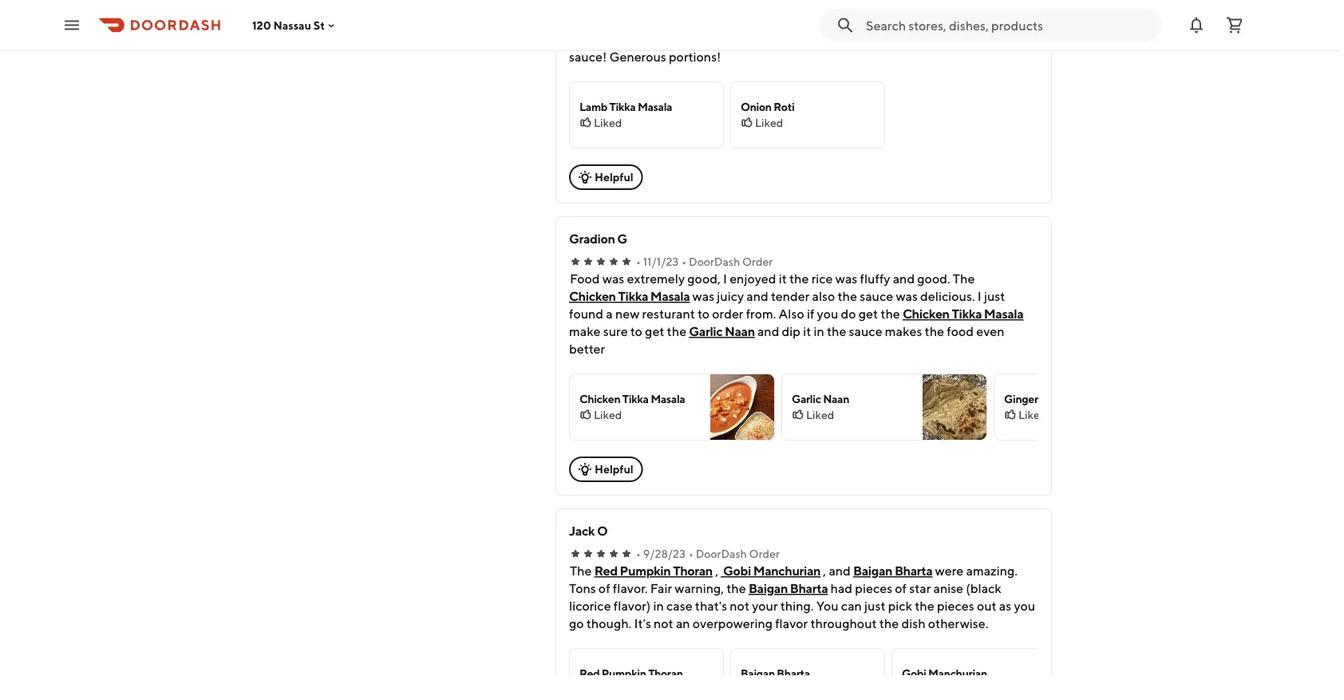 Task type: vqa. For each thing, say whether or not it's contained in the screenshot.
combined in the Strawberry Dragonfruit Dunkin' Coconut Refresher Fruit-flavored drinks combined with coconutmilk and B Vitamins for a refreshing boost of energy. Varieties include: Strawberry Dragonfruit, Peach Passion Fruit and Mango Pineapple flavors.
no



Task type: locate. For each thing, give the bounding box(es) containing it.
liked for ginger
[[1019, 408, 1047, 422]]

doordash
[[689, 255, 740, 268], [696, 547, 747, 561]]

tikka for chicken tikka masala
[[623, 392, 649, 406]]

• 11/1/23 • doordash order
[[636, 255, 773, 268]]

masala
[[638, 100, 672, 113], [651, 289, 690, 304], [984, 306, 1024, 321], [651, 392, 685, 406]]

0 vertical spatial helpful button
[[569, 164, 643, 190]]

nassau
[[273, 19, 311, 32]]

order up chicken tikka masala chicken tikka masala garlic naan
[[743, 255, 773, 268]]

1 vertical spatial baigan
[[749, 581, 788, 596]]

notification bell image
[[1187, 16, 1206, 35]]

liked down the onion roti in the top of the page
[[755, 116, 784, 129]]

chicken tikka masala button
[[569, 287, 690, 305], [903, 305, 1024, 323]]

1 vertical spatial naan
[[823, 392, 850, 406]]

0 vertical spatial chicken
[[569, 289, 616, 304]]

open menu image
[[62, 16, 81, 35]]

120 nassau st
[[252, 19, 325, 32]]

1 vertical spatial doordash
[[696, 547, 747, 561]]

jack o
[[569, 523, 608, 539]]

doordash for chicken tikka masala
[[689, 255, 740, 268]]

order for chicken tikka masala
[[743, 255, 773, 268]]

liked down the garlic naan
[[806, 408, 835, 422]]

helpful up "g"
[[595, 170, 634, 184]]

helpful button up gradion g
[[569, 164, 643, 190]]

red pumpkin thoran
[[595, 563, 713, 578]]

0 vertical spatial garlic
[[689, 324, 723, 339]]

naan
[[725, 324, 755, 339], [823, 392, 850, 406]]

helpful button up o
[[569, 457, 643, 482]]

gradion g
[[569, 231, 627, 246]]

onion
[[741, 100, 772, 113]]

chicken
[[569, 289, 616, 304], [903, 306, 950, 321], [580, 392, 621, 406]]

liked down 'lamb'
[[594, 116, 622, 129]]

0 vertical spatial naan
[[725, 324, 755, 339]]

2 helpful button from the top
[[569, 457, 643, 482]]

• 9/28/23 • doordash order
[[636, 547, 780, 561]]

2 vertical spatial chicken
[[580, 392, 621, 406]]

roti
[[774, 100, 795, 113]]

thoran
[[673, 563, 713, 578]]

doordash up gobi
[[696, 547, 747, 561]]

st
[[314, 19, 325, 32]]

0 vertical spatial bharta
[[895, 563, 933, 578]]

0 horizontal spatial naan
[[725, 324, 755, 339]]

chicken tikka masala image
[[711, 374, 775, 440]]

1 vertical spatial helpful button
[[569, 457, 643, 482]]

0 vertical spatial baigan
[[854, 563, 893, 578]]

liked down ginger ale on the bottom
[[1019, 408, 1047, 422]]

tikka for chicken tikka masala chicken tikka masala garlic naan
[[618, 289, 648, 304]]

order up gobi manchurian
[[749, 547, 780, 561]]

• left 11/1/23
[[636, 255, 641, 268]]

doordash right 11/1/23
[[689, 255, 740, 268]]

masala for chicken tikka masala chicken tikka masala garlic naan
[[651, 289, 690, 304]]

0 vertical spatial doordash
[[689, 255, 740, 268]]

1 vertical spatial garlic
[[792, 392, 821, 406]]

0 horizontal spatial garlic
[[689, 324, 723, 339]]

liked for lamb
[[594, 116, 622, 129]]

garlic
[[689, 324, 723, 339], [792, 392, 821, 406]]

11/1/23
[[643, 255, 679, 268]]

0 vertical spatial helpful
[[595, 170, 634, 184]]

1 vertical spatial order
[[749, 547, 780, 561]]

order for red pumpkin thoran
[[749, 547, 780, 561]]

1 helpful from the top
[[595, 170, 634, 184]]

0 horizontal spatial bharta
[[790, 581, 828, 596]]

order
[[743, 255, 773, 268], [749, 547, 780, 561]]

manchurian
[[754, 563, 821, 578]]

1 vertical spatial bharta
[[790, 581, 828, 596]]

garlic down • 11/1/23 • doordash order
[[689, 324, 723, 339]]

liked for chicken
[[594, 408, 622, 422]]

bharta
[[895, 563, 933, 578], [790, 581, 828, 596]]

• right 11/1/23
[[682, 255, 687, 268]]

helpful button
[[569, 164, 643, 190], [569, 457, 643, 482]]

baigan bharta button
[[854, 562, 933, 580], [749, 580, 828, 597]]

liked for onion
[[755, 116, 784, 129]]

garlic right 'chicken tikka masala' image
[[792, 392, 821, 406]]

Store search: begin typing to search for stores available on DoorDash text field
[[866, 16, 1152, 34]]

gobi
[[723, 563, 751, 578]]

tikka
[[610, 100, 636, 113], [618, 289, 648, 304], [952, 306, 982, 321], [623, 392, 649, 406]]

liked down chicken tikka masala
[[594, 408, 622, 422]]

helpful up o
[[595, 463, 634, 476]]

liked
[[594, 116, 622, 129], [755, 116, 784, 129], [594, 408, 622, 422], [806, 408, 835, 422], [1019, 408, 1047, 422]]

pumpkin
[[620, 563, 671, 578]]

ginger
[[1004, 392, 1039, 406]]

masala for chicken tikka masala
[[651, 392, 685, 406]]

baigan
[[854, 563, 893, 578], [749, 581, 788, 596]]

1 helpful button from the top
[[569, 164, 643, 190]]

•
[[636, 255, 641, 268], [682, 255, 687, 268], [636, 547, 641, 561], [689, 547, 694, 561]]

chicken for chicken tikka masala chicken tikka masala garlic naan
[[569, 289, 616, 304]]

tikka for lamb tikka masala
[[610, 100, 636, 113]]

1 vertical spatial helpful
[[595, 463, 634, 476]]

• up thoran
[[689, 547, 694, 561]]

1 horizontal spatial garlic
[[792, 392, 821, 406]]

liked for garlic
[[806, 408, 835, 422]]

0 vertical spatial order
[[743, 255, 773, 268]]

helpful
[[595, 170, 634, 184], [595, 463, 634, 476]]

masala for lamb tikka masala
[[638, 100, 672, 113]]



Task type: describe. For each thing, give the bounding box(es) containing it.
120
[[252, 19, 271, 32]]

onion roti
[[741, 100, 795, 113]]

jack
[[569, 523, 595, 539]]

ginger ale
[[1004, 392, 1057, 406]]

gobi manchurian
[[721, 563, 821, 578]]

• up pumpkin
[[636, 547, 641, 561]]

garlic naan image
[[923, 374, 987, 440]]

doordash for red pumpkin thoran
[[696, 547, 747, 561]]

garlic inside chicken tikka masala chicken tikka masala garlic naan
[[689, 324, 723, 339]]

1 horizontal spatial baigan
[[854, 563, 893, 578]]

chicken for chicken tikka masala
[[580, 392, 621, 406]]

0 items, open order cart image
[[1226, 16, 1245, 35]]

baigan bharta baigan bharta
[[749, 563, 933, 596]]

0 horizontal spatial chicken tikka masala button
[[569, 287, 690, 305]]

9/28/23
[[643, 547, 686, 561]]

red pumpkin thoran button
[[595, 562, 713, 580]]

naan inside chicken tikka masala chicken tikka masala garlic naan
[[725, 324, 755, 339]]

gradion
[[569, 231, 615, 246]]

1 horizontal spatial bharta
[[895, 563, 933, 578]]

1 horizontal spatial naan
[[823, 392, 850, 406]]

lamb tikka masala
[[580, 100, 672, 113]]

garlic naan button
[[689, 323, 755, 340]]

0 horizontal spatial baigan
[[749, 581, 788, 596]]

2 helpful from the top
[[595, 463, 634, 476]]

1 horizontal spatial baigan bharta button
[[854, 562, 933, 580]]

ale
[[1041, 392, 1057, 406]]

120 nassau st button
[[252, 19, 338, 32]]

chicken tikka masala
[[580, 392, 685, 406]]

garlic naan
[[792, 392, 850, 406]]

1 vertical spatial chicken
[[903, 306, 950, 321]]

1 horizontal spatial chicken tikka masala button
[[903, 305, 1024, 323]]

gobi manchurian button
[[721, 562, 821, 580]]

0 horizontal spatial baigan bharta button
[[749, 580, 828, 597]]

o
[[597, 523, 608, 539]]

lamb
[[580, 100, 608, 113]]

chicken tikka masala chicken tikka masala garlic naan
[[569, 289, 1024, 339]]

red
[[595, 563, 618, 578]]

g
[[617, 231, 627, 246]]



